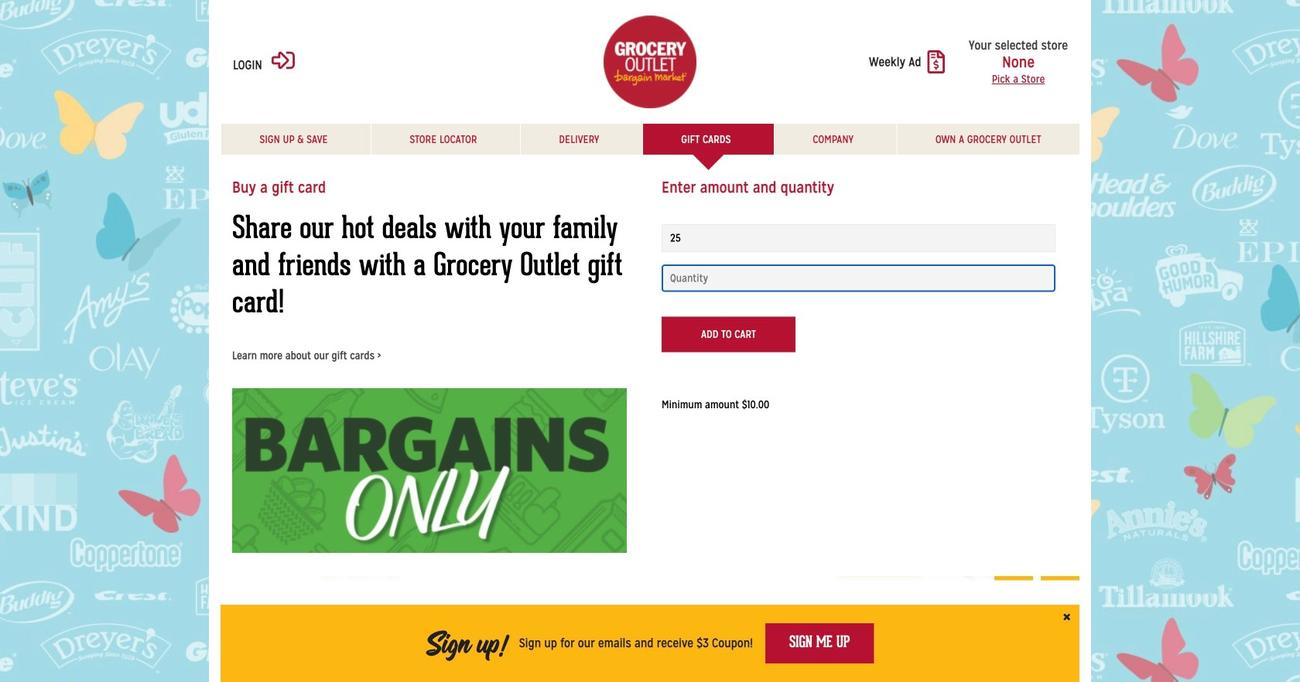 Task type: locate. For each thing, give the bounding box(es) containing it.
grocery outlet image
[[604, 15, 697, 108]]

file invoice dollar image
[[928, 50, 945, 74]]

Amount text field
[[662, 225, 1056, 252]]

None submit
[[662, 317, 796, 353]]

sign in alt image
[[272, 49, 295, 72]]

navigation
[[221, 124, 1080, 577]]



Task type: describe. For each thing, give the bounding box(es) containing it.
Quantity text field
[[662, 265, 1056, 292]]

bargains only image
[[232, 389, 627, 553]]



